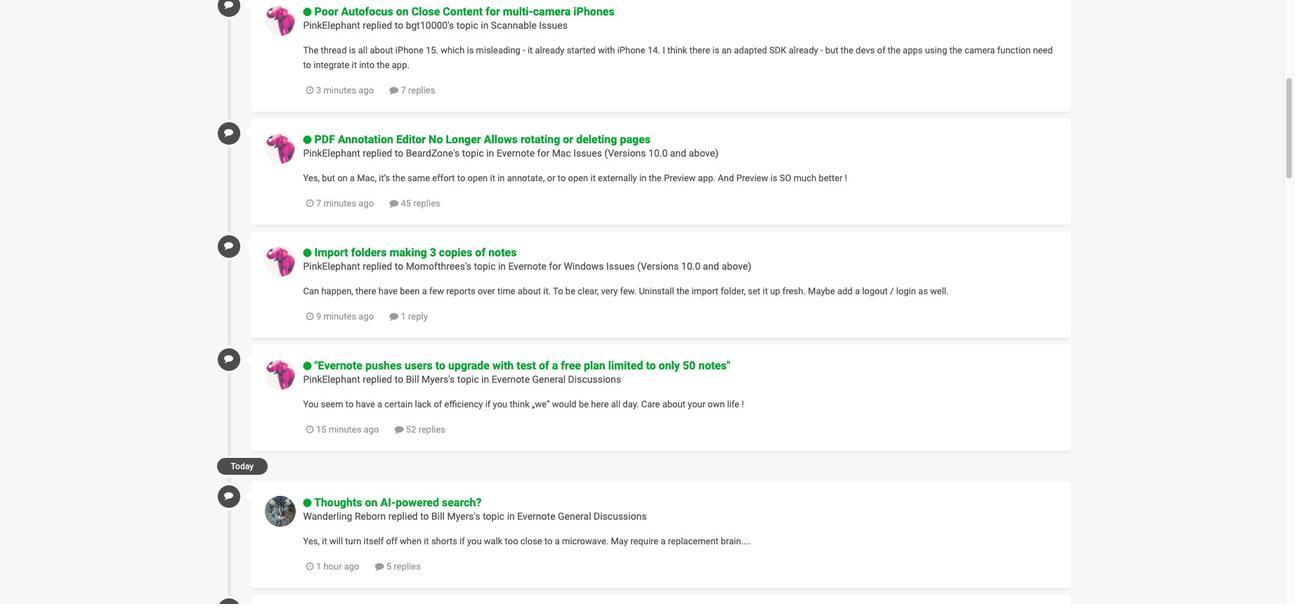 Task type: vqa. For each thing, say whether or not it's contained in the screenshot.
about to the middle
yes



Task type: describe. For each thing, give the bounding box(es) containing it.
1 reply
[[399, 311, 428, 322]]

14.
[[648, 45, 660, 56]]

evernote down notes
[[508, 261, 547, 272]]

beardzone
[[406, 148, 453, 159]]

if for search?
[[460, 536, 465, 547]]

„we"
[[532, 399, 550, 410]]

life
[[727, 399, 740, 410]]

pinkelephant image for import folders making 3 copies of notes
[[265, 246, 295, 277]]

7 replies link
[[390, 85, 435, 95]]

replies for close
[[408, 85, 435, 95]]

will
[[329, 536, 343, 547]]

of right test
[[539, 359, 549, 372]]

"evernote pushes users to upgrade with test of a free plan limited to only 50 notes" link
[[314, 359, 731, 372]]

rotating
[[521, 133, 560, 146]]

in up too
[[507, 511, 515, 522]]

multi-
[[503, 5, 533, 18]]

poor autofocus on close content for multi-camera iphones
[[314, 5, 615, 18]]

longer
[[446, 133, 481, 146]]

issues for notes
[[606, 261, 635, 272]]

externally
[[598, 173, 637, 183]]

1 hour ago
[[316, 562, 359, 572]]

pinkelephant link for "evernote
[[303, 374, 360, 385]]

iphones
[[574, 5, 615, 18]]

10.0 for import folders making 3 copies of notes
[[681, 261, 701, 272]]

1 for 1 hour ago
[[316, 562, 321, 572]]

poor
[[314, 5, 338, 18]]

to down mac
[[558, 173, 566, 183]]

0 vertical spatial discussions
[[568, 374, 621, 385]]

7 for 7 minutes ago
[[316, 198, 321, 209]]

evernote down allows
[[497, 148, 535, 159]]

a left few
[[422, 286, 427, 297]]

evernote general discussions link for upgrade
[[492, 374, 621, 385]]

mac
[[552, 148, 571, 159]]

devs
[[856, 45, 875, 56]]

the left import in the top of the page
[[677, 286, 689, 297]]

no
[[429, 133, 443, 146]]

52
[[406, 424, 416, 435]]

bill myers link for powered
[[432, 511, 474, 522]]

deleting
[[576, 133, 617, 146]]

ago for folders
[[359, 311, 374, 322]]

import folders making 3 copies of notes
[[314, 246, 517, 259]]

to down making at the left top
[[395, 261, 403, 272]]

import folders making 3 copies of notes link
[[314, 246, 517, 259]]

folders
[[351, 246, 387, 259]]

fresh.
[[783, 286, 806, 297]]

maybe
[[808, 286, 835, 297]]

beardzone link
[[406, 148, 453, 159]]

go to first unread post image for pdf annotation editor no longer allows rotating or deleting pages
[[303, 135, 312, 145]]

and for import folders making 3 copies of notes
[[703, 261, 719, 272]]

(versions for pdf annotation editor no longer allows rotating or deleting pages
[[605, 148, 646, 159]]

replied for folders
[[363, 261, 392, 272]]

45 replies
[[399, 198, 440, 209]]

been
[[400, 286, 420, 297]]

go to first unread post image for import folders making 3 copies of notes
[[303, 248, 312, 258]]

own
[[708, 399, 725, 410]]

think inside 'the thread is all about iphone 15. which is misleading - it already started with iphone 14.      i think there is an adapted sdk already - but the devs of the apps using the camera function need to integrate it into the app.'
[[667, 45, 687, 56]]

topic down upgrade
[[457, 374, 479, 385]]

for for rotating
[[537, 148, 550, 159]]

is left an
[[713, 45, 720, 56]]

momofthrees
[[406, 261, 465, 272]]

1 vertical spatial 3
[[430, 246, 436, 259]]

may
[[611, 536, 628, 547]]

uninstall
[[639, 286, 674, 297]]

1 - from the left
[[523, 45, 525, 56]]

to right effort
[[457, 173, 465, 183]]

can happen, there have been a few reports over time about it. to be clear, very few.      uninstall the import folder, set it up fresh.      maybe add a logout / login as well.
[[303, 286, 949, 297]]

0 vertical spatial myers
[[422, 374, 448, 385]]

you
[[303, 399, 319, 410]]

into
[[359, 60, 375, 70]]

a right add
[[855, 286, 860, 297]]

momofthrees link
[[406, 261, 465, 272]]

topic for for
[[457, 20, 478, 31]]

replies for powered
[[394, 562, 421, 572]]

evernote for windows issues (versions 10.0 and above) link
[[508, 261, 752, 272]]

replied for annotation
[[363, 148, 392, 159]]

in down notes
[[498, 261, 506, 272]]

function
[[997, 45, 1031, 56]]

is left so
[[771, 173, 778, 183]]

to right 'seem' on the bottom left of page
[[346, 399, 354, 410]]

so
[[780, 173, 792, 183]]

integrate
[[314, 60, 349, 70]]

evernote up the close
[[517, 511, 556, 522]]

2 - from the left
[[821, 45, 823, 56]]

yes, for thoughts
[[303, 536, 320, 547]]

with inside 'the thread is all about iphone 15. which is misleading - it already started with iphone 14.      i think there is an adapted sdk already - but the devs of the apps using the camera function need to integrate it into the app.'
[[598, 45, 615, 56]]

ai-
[[381, 496, 396, 509]]

certain
[[385, 399, 413, 410]]

app. inside 'the thread is all about iphone 15. which is misleading - it already started with iphone 14.      i think there is an adapted sdk already - but the devs of the apps using the camera function need to integrate it into the app.'
[[392, 60, 410, 70]]

about inside 'the thread is all about iphone 15. which is misleading - it already started with iphone 14.      i think there is an adapted sdk already - but the devs of the apps using the camera function need to integrate it into the app.'
[[370, 45, 393, 56]]

0 horizontal spatial there
[[356, 286, 376, 297]]

15 minutes ago link
[[306, 424, 379, 435]]

minutes for "evernote
[[329, 424, 361, 435]]

minutes for import
[[324, 311, 356, 322]]

pinkelephant for import
[[303, 261, 360, 272]]

pinkelephant replied to bgt10000 's topic in scannable issues
[[303, 20, 568, 31]]

0 vertical spatial for
[[486, 5, 500, 18]]

of left notes
[[475, 246, 486, 259]]

pdf annotation editor no longer allows rotating or deleting pages link
[[314, 133, 651, 146]]

time
[[498, 286, 516, 297]]

logout
[[862, 286, 888, 297]]

to down pushes
[[395, 374, 403, 385]]

it.
[[543, 286, 551, 297]]

0 vertical spatial issues
[[539, 20, 568, 31]]

ago for autofocus
[[359, 85, 374, 95]]

topic up walk
[[483, 511, 505, 522]]

a right require
[[661, 536, 666, 547]]

replied for pushes
[[363, 374, 392, 385]]

pinkelephant link for import
[[303, 261, 360, 272]]

all inside 'the thread is all about iphone 15. which is misleading - it already started with iphone 14.      i think there is an adapted sdk already - but the devs of the apps using the camera function need to integrate it into the app.'
[[358, 45, 368, 56]]

/
[[890, 286, 894, 297]]

0 horizontal spatial camera
[[533, 5, 571, 18]]

3 minutes ago link
[[306, 85, 374, 95]]

in down poor autofocus on close content for multi-camera iphones
[[481, 20, 489, 31]]

to down "powered"
[[420, 511, 429, 522]]

over
[[478, 286, 495, 297]]

to right users
[[436, 359, 446, 372]]

folder,
[[721, 286, 746, 297]]

same
[[408, 173, 430, 183]]

clock o image for "evernote pushes users to upgrade with test of a free plan limited to only 50 notes"
[[306, 425, 314, 434]]

in right externally
[[639, 173, 647, 183]]

upgrade
[[448, 359, 490, 372]]

pinkelephant for pdf
[[303, 148, 360, 159]]

set
[[748, 286, 761, 297]]

wanderling
[[303, 511, 352, 522]]

the left apps
[[888, 45, 901, 56]]

to right the close
[[545, 536, 553, 547]]

evernote for mac issues (versions 10.0 and above) link
[[497, 148, 719, 159]]

1 open from the left
[[468, 173, 488, 183]]

have for folders
[[379, 286, 398, 297]]

is right which
[[467, 45, 474, 56]]

search?
[[442, 496, 482, 509]]

your
[[688, 399, 706, 410]]

notes
[[488, 246, 517, 259]]

it down scannable issues link at left top
[[528, 45, 533, 56]]

evernote down "evernote pushes users to upgrade with test of a free plan limited to only 50 notes" on the bottom
[[492, 374, 530, 385]]

topic for of
[[474, 261, 496, 272]]

7 minutes ago link
[[306, 198, 374, 209]]

bgt10000
[[406, 20, 448, 31]]

too
[[505, 536, 518, 547]]

on for autofocus
[[396, 5, 409, 18]]

the right into
[[377, 60, 390, 70]]

9 minutes ago link
[[306, 311, 374, 322]]

in down pdf annotation editor no longer allows rotating or deleting pages
[[486, 148, 494, 159]]

1 vertical spatial general
[[558, 511, 591, 522]]

a left mac,
[[350, 173, 355, 183]]

issues for rotating
[[574, 148, 602, 159]]

turn
[[345, 536, 361, 547]]

"evernote
[[314, 359, 363, 372]]

an
[[722, 45, 732, 56]]

yes, it will turn itself off when it shorts if you walk too close to a microwave. may require a replacement brain....
[[303, 536, 751, 547]]

2 open from the left
[[568, 173, 588, 183]]

minutes for pdf
[[324, 198, 356, 209]]

the left 'devs'
[[841, 45, 854, 56]]

the right externally
[[649, 173, 662, 183]]

copies
[[439, 246, 472, 259]]

clock o image for pdf annotation editor no longer allows rotating or deleting pages
[[306, 199, 314, 208]]

0 horizontal spatial or
[[547, 173, 556, 183]]

it left externally
[[591, 173, 596, 183]]

only
[[659, 359, 680, 372]]

but inside 'the thread is all about iphone 15. which is misleading - it already started with iphone 14.      i think there is an adapted sdk already - but the devs of the apps using the camera function need to integrate it into the app.'
[[825, 45, 839, 56]]

you for search?
[[467, 536, 482, 547]]

pinkelephant link for poor
[[303, 20, 360, 31]]

1 horizontal spatial bill
[[432, 511, 445, 522]]

pinkelephant image for poor autofocus on close content for multi-camera iphones
[[265, 5, 295, 36]]

powered
[[396, 496, 439, 509]]

(versions for import folders making 3 copies of notes
[[637, 261, 679, 272]]

to down the editor
[[395, 148, 403, 159]]

wanderling reborn replied to bill myers 's topic in evernote general discussions
[[303, 511, 647, 522]]

off
[[386, 536, 398, 547]]

go to first unread post image for poor autofocus on close content for multi-camera iphones
[[303, 7, 312, 17]]

7 minutes ago
[[316, 198, 374, 209]]

7 replies
[[399, 85, 435, 95]]

very
[[601, 286, 618, 297]]

0 vertical spatial comment image
[[224, 241, 233, 250]]

it right when
[[424, 536, 429, 547]]

1 horizontal spatial all
[[611, 399, 621, 410]]

replied down thoughts on ai-powered search?
[[388, 511, 418, 522]]

go to first unread post image for "evernote pushes users to upgrade with test of a free plan limited to only 50 notes"
[[303, 361, 312, 371]]

you seem to have a certain lack of efficiency if you think „we" would be here all day.      care about your own life !
[[303, 399, 744, 410]]

apps
[[903, 45, 923, 56]]

well.
[[930, 286, 949, 297]]

allows
[[484, 133, 518, 146]]

a left free
[[552, 359, 558, 372]]

it left up
[[763, 286, 768, 297]]

to left the only
[[646, 359, 656, 372]]

2 preview from the left
[[736, 173, 768, 183]]

there inside 'the thread is all about iphone 15. which is misleading - it already started with iphone 14.      i think there is an adapted sdk already - but the devs of the apps using the camera function need to integrate it into the app.'
[[690, 45, 710, 56]]

above) for pdf annotation editor no longer allows rotating or deleting pages
[[689, 148, 719, 159]]



Task type: locate. For each thing, give the bounding box(es) containing it.
comment image inside 1 reply link
[[390, 312, 399, 321]]

clock o image
[[306, 312, 314, 321], [306, 425, 314, 434], [306, 562, 314, 571]]

1 horizontal spatial 7
[[401, 85, 406, 95]]

45
[[401, 198, 411, 209]]

scannable
[[491, 20, 537, 31]]

1 horizontal spatial think
[[667, 45, 687, 56]]

misleading
[[476, 45, 521, 56]]

1 vertical spatial comment image
[[375, 562, 384, 571]]

go to first unread post image for thoughts on ai-powered search?
[[303, 498, 312, 508]]

1 vertical spatial !
[[742, 399, 744, 410]]

0 vertical spatial 7
[[401, 85, 406, 95]]

but up 7 minutes ago link
[[322, 173, 335, 183]]

topic down poor autofocus on close content for multi-camera iphones
[[457, 20, 478, 31]]

of right lack
[[434, 399, 442, 410]]

4 pinkelephant link from the top
[[303, 374, 360, 385]]

clear,
[[578, 286, 599, 297]]

on left mac,
[[337, 173, 348, 183]]

content
[[443, 5, 483, 18]]

would
[[552, 399, 577, 410]]

a left "certain"
[[377, 399, 382, 410]]

pinkelephant image
[[265, 5, 295, 36], [265, 359, 295, 390]]

discussions
[[568, 374, 621, 385], [594, 511, 647, 522]]

(versions down "pages" at the top
[[605, 148, 646, 159]]

5 go to first unread post image from the top
[[303, 498, 312, 508]]

replies for no
[[413, 198, 440, 209]]

1 horizontal spatial or
[[563, 133, 574, 146]]

15
[[316, 424, 326, 435]]

's down upgrade
[[448, 374, 455, 385]]

's for content
[[448, 20, 454, 31]]

replied
[[363, 20, 392, 31], [363, 148, 392, 159], [363, 261, 392, 272], [363, 374, 392, 385], [388, 511, 418, 522]]

1 horizontal spatial be
[[579, 399, 589, 410]]

bill myers link for to
[[406, 374, 448, 385]]

the thread is all about iphone 15. which is misleading - it already started with iphone 14.      i think there is an adapted sdk already - but the devs of the apps using the camera function need to integrate it into the app.
[[303, 45, 1053, 70]]

about
[[370, 45, 393, 56], [518, 286, 541, 297], [662, 399, 686, 410]]

pinkelephant for poor
[[303, 20, 360, 31]]

notes"
[[699, 359, 731, 372]]

1 vertical spatial issues
[[574, 148, 602, 159]]

1 vertical spatial you
[[467, 536, 482, 547]]

10.0 down "pages" at the top
[[649, 148, 668, 159]]

pinkelephant image left pdf
[[265, 133, 295, 164]]

but
[[825, 45, 839, 56], [322, 173, 335, 183]]

wanderling reborn link
[[303, 511, 386, 522]]

think left „we"
[[510, 399, 530, 410]]

2 horizontal spatial issues
[[606, 261, 635, 272]]

comment image
[[224, 0, 233, 9], [390, 86, 399, 95], [224, 128, 233, 137], [390, 199, 399, 208], [390, 312, 399, 321], [224, 354, 233, 363], [395, 425, 404, 434], [224, 491, 233, 500]]

require
[[630, 536, 659, 547]]

's for longer
[[453, 148, 460, 159]]

1 preview from the left
[[664, 173, 696, 183]]

0 vertical spatial app.
[[392, 60, 410, 70]]

or right annotate,
[[547, 173, 556, 183]]

few.
[[620, 286, 637, 297]]

pinkelephant down pdf
[[303, 148, 360, 159]]

2 go to first unread post image from the top
[[303, 135, 312, 145]]

pinkelephant link down "evernote
[[303, 374, 360, 385]]

replies right 5
[[394, 562, 421, 572]]

with right 'started'
[[598, 45, 615, 56]]

1 horizontal spatial already
[[789, 45, 818, 56]]

minutes for poor
[[324, 85, 356, 95]]

evernote
[[497, 148, 535, 159], [508, 261, 547, 272], [492, 374, 530, 385], [517, 511, 556, 522]]

1 vertical spatial think
[[510, 399, 530, 410]]

above) for import folders making 3 copies of notes
[[722, 261, 752, 272]]

1 horizontal spatial app.
[[698, 173, 716, 183]]

seem
[[321, 399, 343, 410]]

1 vertical spatial yes,
[[303, 536, 320, 547]]

ago for pushes
[[364, 424, 379, 435]]

0 horizontal spatial with
[[493, 359, 514, 372]]

0 horizontal spatial comment image
[[224, 241, 233, 250]]

45 replies link
[[390, 198, 440, 209]]

on left close
[[396, 5, 409, 18]]

3 go to first unread post image from the top
[[303, 248, 312, 258]]

pinkelephant replied to beardzone 's topic in evernote for mac issues (versions 10.0 and above)
[[303, 148, 719, 159]]

in left annotate,
[[498, 173, 505, 183]]

1 pinkelephant from the top
[[303, 20, 360, 31]]

test
[[517, 359, 536, 372]]

3 pinkelephant from the top
[[303, 261, 360, 272]]

myers down search?
[[447, 511, 474, 522]]

you for upgrade
[[493, 399, 508, 410]]

open down mac
[[568, 173, 588, 183]]

1 pinkelephant image from the top
[[265, 5, 295, 36]]

0 vertical spatial think
[[667, 45, 687, 56]]

2 vertical spatial for
[[549, 261, 561, 272]]

ago down mac,
[[359, 198, 374, 209]]

1 go to first unread post image from the top
[[303, 7, 312, 17]]

1 vertical spatial all
[[611, 399, 621, 410]]

1 vertical spatial about
[[518, 286, 541, 297]]

about left it.
[[518, 286, 541, 297]]

bill myers link
[[406, 374, 448, 385], [432, 511, 474, 522]]

0 vertical spatial clock o image
[[306, 312, 314, 321]]

1 clock o image from the top
[[306, 312, 314, 321]]

pushes
[[365, 359, 402, 372]]

it's
[[379, 173, 390, 183]]

issues up 'started'
[[539, 20, 568, 31]]

0 horizontal spatial issues
[[539, 20, 568, 31]]

0 horizontal spatial have
[[356, 399, 375, 410]]

1 vertical spatial 10.0
[[681, 261, 701, 272]]

0 horizontal spatial 7
[[316, 198, 321, 209]]

2 pinkelephant image from the top
[[265, 246, 295, 277]]

to
[[395, 20, 403, 31], [303, 60, 311, 70], [395, 148, 403, 159], [457, 173, 465, 183], [558, 173, 566, 183], [395, 261, 403, 272], [436, 359, 446, 372], [646, 359, 656, 372], [395, 374, 403, 385], [346, 399, 354, 410], [420, 511, 429, 522], [545, 536, 553, 547]]

pinkelephant image for "evernote pushes users to upgrade with test of a free plan limited to only 50 notes"
[[265, 359, 295, 390]]

's down search?
[[474, 511, 480, 522]]

0 vertical spatial bill myers link
[[406, 374, 448, 385]]

camera up scannable issues link at left top
[[533, 5, 571, 18]]

2 yes, from the top
[[303, 536, 320, 547]]

app.
[[392, 60, 410, 70], [698, 173, 716, 183]]

1 vertical spatial clock o image
[[306, 199, 314, 208]]

you right efficiency
[[493, 399, 508, 410]]

to left bgt10000 link
[[395, 20, 403, 31]]

for down rotating
[[537, 148, 550, 159]]

5
[[386, 562, 392, 572]]

about up into
[[370, 45, 393, 56]]

0 vertical spatial 10.0
[[649, 148, 668, 159]]

0 vertical spatial but
[[825, 45, 839, 56]]

of
[[877, 45, 886, 56], [475, 246, 486, 259], [539, 359, 549, 372], [434, 399, 442, 410]]

bill myers link down search?
[[432, 511, 474, 522]]

annotation
[[338, 133, 393, 146]]

iphone left 15.
[[395, 45, 424, 56]]

1 horizontal spatial with
[[598, 45, 615, 56]]

comment image inside 5 replies link
[[375, 562, 384, 571]]

1 vertical spatial bill myers link
[[432, 511, 474, 522]]

0 horizontal spatial 1
[[316, 562, 321, 572]]

go to first unread post image left pdf
[[303, 135, 312, 145]]

pinkelephant link down the import
[[303, 261, 360, 272]]

1 horizontal spatial there
[[690, 45, 710, 56]]

clock o image inside 15 minutes ago link
[[306, 425, 314, 434]]

50
[[683, 359, 696, 372]]

1 vertical spatial camera
[[965, 45, 995, 56]]

have left been
[[379, 286, 398, 297]]

or
[[563, 133, 574, 146], [547, 173, 556, 183]]

4 go to first unread post image from the top
[[303, 361, 312, 371]]

1 hour ago link
[[306, 562, 359, 572]]

have for pushes
[[356, 399, 375, 410]]

1 vertical spatial with
[[493, 359, 514, 372]]

1 left reply
[[401, 311, 406, 322]]

mac,
[[357, 173, 377, 183]]

add
[[838, 286, 853, 297]]

2 iphone from the left
[[617, 45, 646, 56]]

1 iphone from the left
[[395, 45, 424, 56]]

the
[[303, 45, 319, 56]]

1 already from the left
[[535, 45, 565, 56]]

0 horizontal spatial 10.0
[[649, 148, 668, 159]]

be left here
[[579, 399, 589, 410]]

- down scannable issues link at left top
[[523, 45, 525, 56]]

iphone
[[395, 45, 424, 56], [617, 45, 646, 56]]

2 pinkelephant link from the top
[[303, 148, 360, 159]]

0 horizontal spatial !
[[742, 399, 744, 410]]

0 vertical spatial if
[[485, 399, 491, 410]]

2 vertical spatial on
[[365, 496, 378, 509]]

clock o image down integrate
[[306, 86, 314, 95]]

1 clock o image from the top
[[306, 86, 314, 95]]

clock o image for poor autofocus on close content for multi-camera iphones
[[306, 86, 314, 95]]

pinkelephant image for pdf annotation editor no longer allows rotating or deleting pages
[[265, 133, 295, 164]]

open right effort
[[468, 173, 488, 183]]

app. up 7 replies link
[[392, 60, 410, 70]]

0 horizontal spatial already
[[535, 45, 565, 56]]

issues up can happen, there have been a few reports over time about it. to be clear, very few.      uninstall the import folder, set it up fresh.      maybe add a logout / login as well.
[[606, 261, 635, 272]]

2 horizontal spatial about
[[662, 399, 686, 410]]

above) up and
[[689, 148, 719, 159]]

15 minutes ago
[[316, 424, 379, 435]]

clock o image left 9 at the bottom left of the page
[[306, 312, 314, 321]]

0 horizontal spatial 3
[[316, 85, 321, 95]]

3 minutes ago
[[316, 85, 374, 95]]

ago down into
[[359, 85, 374, 95]]

replies for to
[[419, 424, 446, 435]]

1 vertical spatial app.
[[698, 173, 716, 183]]

0 vertical spatial and
[[670, 148, 687, 159]]

"evernote pushes users to upgrade with test of a free plan limited to only 50 notes"
[[314, 359, 731, 372]]

1 horizontal spatial open
[[568, 173, 588, 183]]

0 horizontal spatial preview
[[664, 173, 696, 183]]

autofocus
[[341, 5, 393, 18]]

0 vertical spatial there
[[690, 45, 710, 56]]

2 pinkelephant from the top
[[303, 148, 360, 159]]

of inside 'the thread is all about iphone 15. which is misleading - it already started with iphone 14.      i think there is an adapted sdk already - but the devs of the apps using the camera function need to integrate it into the app.'
[[877, 45, 886, 56]]

in down upgrade
[[481, 374, 489, 385]]

go to first unread post image up wanderling
[[303, 498, 312, 508]]

3 down integrate
[[316, 85, 321, 95]]

on for but
[[337, 173, 348, 183]]

go to first unread post image left the import
[[303, 248, 312, 258]]

! right life in the bottom of the page
[[742, 399, 744, 410]]

and
[[718, 173, 734, 183]]

itself
[[364, 536, 384, 547]]

1 horizontal spatial iphone
[[617, 45, 646, 56]]

2 clock o image from the top
[[306, 425, 314, 434]]

3 clock o image from the top
[[306, 562, 314, 571]]

5 replies link
[[375, 562, 421, 572]]

of right 'devs'
[[877, 45, 886, 56]]

0 horizontal spatial you
[[467, 536, 482, 547]]

if for upgrade
[[485, 399, 491, 410]]

0 vertical spatial evernote general discussions link
[[492, 374, 621, 385]]

for for notes
[[549, 261, 561, 272]]

pinkelephant image left "evernote
[[265, 359, 295, 390]]

the right using
[[950, 45, 963, 56]]

7 for 7 replies
[[401, 85, 406, 95]]

you left walk
[[467, 536, 482, 547]]

3 up momofthrees link at the top
[[430, 246, 436, 259]]

1 vertical spatial if
[[460, 536, 465, 547]]

issues
[[539, 20, 568, 31], [574, 148, 602, 159], [606, 261, 635, 272]]

clock o image inside 9 minutes ago link
[[306, 312, 314, 321]]

evernote general discussions link for search?
[[517, 511, 647, 522]]

sdk
[[770, 45, 787, 56]]

0 horizontal spatial think
[[510, 399, 530, 410]]

general up microwave. on the bottom left of the page
[[558, 511, 591, 522]]

is right thread at the left of the page
[[349, 45, 356, 56]]

all
[[358, 45, 368, 56], [611, 399, 621, 410]]

it down 'pinkelephant replied to beardzone 's topic in evernote for mac issues (versions 10.0 and above)'
[[490, 173, 495, 183]]

much
[[794, 173, 817, 183]]

to inside 'the thread is all about iphone 15. which is misleading - it already started with iphone 14.      i think there is an adapted sdk already - but the devs of the apps using the camera function need to integrate it into the app.'
[[303, 60, 311, 70]]

2 horizontal spatial on
[[396, 5, 409, 18]]

4 pinkelephant from the top
[[303, 374, 360, 385]]

pinkelephant replied to momofthrees 's topic in evernote for windows issues (versions 10.0 and above)
[[303, 261, 752, 272]]

1 vertical spatial or
[[547, 173, 556, 183]]

bill down "powered"
[[432, 511, 445, 522]]

's down copies
[[465, 261, 472, 272]]

1 vertical spatial 1
[[316, 562, 321, 572]]

pinkelephant link down pdf
[[303, 148, 360, 159]]

a right the close
[[555, 536, 560, 547]]

all left day.
[[611, 399, 621, 410]]

1 vertical spatial 7
[[316, 198, 321, 209]]

1 vertical spatial have
[[356, 399, 375, 410]]

when
[[400, 536, 422, 547]]

9
[[316, 311, 321, 322]]

comment image
[[224, 241, 233, 250], [375, 562, 384, 571]]

thoughts on ai-powered search? link
[[314, 496, 482, 509]]

making
[[390, 246, 427, 259]]

0 horizontal spatial and
[[670, 148, 687, 159]]

the right it's
[[392, 173, 405, 183]]

general down free
[[532, 374, 566, 385]]

scannable issues link
[[491, 20, 568, 31]]

comment image inside 7 replies link
[[390, 86, 399, 95]]

9 minutes ago
[[316, 311, 374, 322]]

pinkelephant link for pdf
[[303, 148, 360, 159]]

0 vertical spatial clock o image
[[306, 86, 314, 95]]

think
[[667, 45, 687, 56], [510, 399, 530, 410]]

3 pinkelephant link from the top
[[303, 261, 360, 272]]

1 vertical spatial discussions
[[594, 511, 647, 522]]

0 horizontal spatial be
[[566, 286, 576, 297]]

general
[[532, 374, 566, 385], [558, 511, 591, 522]]

0 vertical spatial 3
[[316, 85, 321, 95]]

lack
[[415, 399, 432, 410]]

discussions down the plan
[[568, 374, 621, 385]]

it left into
[[352, 60, 357, 70]]

bill
[[406, 374, 419, 385], [432, 511, 445, 522]]

pinkelephant down the import
[[303, 261, 360, 272]]

pinkelephant
[[303, 20, 360, 31], [303, 148, 360, 159], [303, 261, 360, 272], [303, 374, 360, 385]]

2 already from the left
[[789, 45, 818, 56]]

comment image inside 45 replies link
[[390, 199, 399, 208]]

or up mac
[[563, 133, 574, 146]]

bill down users
[[406, 374, 419, 385]]

1 horizontal spatial 10.0
[[681, 261, 701, 272]]

(versions
[[605, 148, 646, 159], [637, 261, 679, 272]]

10.0 for pdf annotation editor no longer allows rotating or deleting pages
[[649, 148, 668, 159]]

started
[[567, 45, 596, 56]]

already left 'started'
[[535, 45, 565, 56]]

1 yes, from the top
[[303, 173, 320, 183]]

7
[[401, 85, 406, 95], [316, 198, 321, 209]]

2 vertical spatial about
[[662, 399, 686, 410]]

1 horizontal spatial !
[[845, 173, 847, 183]]

0 horizontal spatial bill
[[406, 374, 419, 385]]

and for pdf annotation editor no longer allows rotating or deleting pages
[[670, 148, 687, 159]]

2 clock o image from the top
[[306, 199, 314, 208]]

topic for allows
[[462, 148, 484, 159]]

annotate,
[[507, 173, 545, 183]]

go to first unread post image left "evernote
[[303, 361, 312, 371]]

1 vertical spatial for
[[537, 148, 550, 159]]

it left "will" on the bottom of the page
[[322, 536, 327, 547]]

clock o image inside 7 minutes ago link
[[306, 199, 314, 208]]

1 vertical spatial clock o image
[[306, 425, 314, 434]]

1 vertical spatial myers
[[447, 511, 474, 522]]

0 horizontal spatial above)
[[689, 148, 719, 159]]

in
[[481, 20, 489, 31], [486, 148, 494, 159], [498, 173, 505, 183], [639, 173, 647, 183], [498, 261, 506, 272], [481, 374, 489, 385], [507, 511, 515, 522]]

1 horizontal spatial issues
[[574, 148, 602, 159]]

1 horizontal spatial 1
[[401, 311, 406, 322]]

import
[[314, 246, 348, 259]]

0 vertical spatial bill
[[406, 374, 419, 385]]

limited
[[608, 359, 643, 372]]

wanderling reborn image
[[265, 496, 295, 527]]

ago for annotation
[[359, 198, 374, 209]]

1 vertical spatial pinkelephant image
[[265, 246, 295, 277]]

clock o image for import folders making 3 copies of notes
[[306, 312, 314, 321]]

1 for 1 reply
[[401, 311, 406, 322]]

pages
[[620, 133, 651, 146]]

yes, for pdf
[[303, 173, 320, 183]]

a
[[350, 173, 355, 183], [422, 286, 427, 297], [855, 286, 860, 297], [552, 359, 558, 372], [377, 399, 382, 410], [555, 536, 560, 547], [661, 536, 666, 547]]

above) up the folder,
[[722, 261, 752, 272]]

reborn
[[355, 511, 386, 522]]

0 vertical spatial on
[[396, 5, 409, 18]]

0 vertical spatial general
[[532, 374, 566, 385]]

and
[[670, 148, 687, 159], [703, 261, 719, 272]]

clock o image inside '1 hour ago' link
[[306, 562, 314, 571]]

clock o image inside 3 minutes ago link
[[306, 86, 314, 95]]

1 horizontal spatial have
[[379, 286, 398, 297]]

to
[[553, 286, 563, 297]]

evernote general discussions link
[[492, 374, 621, 385], [517, 511, 647, 522]]

1 horizontal spatial above)
[[722, 261, 752, 272]]

pinkelephant replied to bill myers 's topic in evernote general discussions
[[303, 374, 621, 385]]

1 horizontal spatial on
[[365, 496, 378, 509]]

pinkelephant image
[[265, 133, 295, 164], [265, 246, 295, 277]]

ago left 1 reply link
[[359, 311, 374, 322]]

1 horizontal spatial if
[[485, 399, 491, 410]]

topic down pdf annotation editor no longer allows rotating or deleting pages link at the top
[[462, 148, 484, 159]]

comment image inside the 52 replies 'link'
[[395, 425, 404, 434]]

be right to
[[566, 286, 576, 297]]

replied for autofocus
[[363, 20, 392, 31]]

discussions up may
[[594, 511, 647, 522]]

ago for on
[[344, 562, 359, 572]]

replies right 52
[[419, 424, 446, 435]]

1 pinkelephant link from the top
[[303, 20, 360, 31]]

0 horizontal spatial if
[[460, 536, 465, 547]]

0 vertical spatial above)
[[689, 148, 719, 159]]

0 vertical spatial all
[[358, 45, 368, 56]]

1 horizontal spatial but
[[825, 45, 839, 56]]

's for copies
[[465, 261, 472, 272]]

if right efficiency
[[485, 399, 491, 410]]

you
[[493, 399, 508, 410], [467, 536, 482, 547]]

10.0 up import in the top of the page
[[681, 261, 701, 272]]

minutes down integrate
[[324, 85, 356, 95]]

1 left the hour
[[316, 562, 321, 572]]

camera inside 'the thread is all about iphone 15. which is misleading - it already started with iphone 14.      i think there is an adapted sdk already - but the devs of the apps using the camera function need to integrate it into the app.'
[[965, 45, 995, 56]]

but left 'devs'
[[825, 45, 839, 56]]

1 vertical spatial but
[[322, 173, 335, 183]]

1 horizontal spatial comment image
[[375, 562, 384, 571]]

1 vertical spatial there
[[356, 286, 376, 297]]

day.
[[623, 399, 639, 410]]

1 horizontal spatial camera
[[965, 45, 995, 56]]

evernote general discussions link down free
[[492, 374, 621, 385]]

0 vertical spatial or
[[563, 133, 574, 146]]

0 vertical spatial with
[[598, 45, 615, 56]]

better
[[819, 173, 843, 183]]

hour
[[324, 562, 342, 572]]

up
[[770, 286, 780, 297]]

pinkelephant down "evernote
[[303, 374, 360, 385]]

think right i
[[667, 45, 687, 56]]

1 pinkelephant image from the top
[[265, 133, 295, 164]]

clock o image for thoughts on ai-powered search?
[[306, 562, 314, 571]]

1 vertical spatial and
[[703, 261, 719, 272]]

pinkelephant for "evernote
[[303, 374, 360, 385]]

minutes right 9 at the bottom left of the page
[[324, 311, 356, 322]]

2 pinkelephant image from the top
[[265, 359, 295, 390]]

0 vertical spatial you
[[493, 399, 508, 410]]

1 vertical spatial on
[[337, 173, 348, 183]]

clock o image
[[306, 86, 314, 95], [306, 199, 314, 208]]

go to first unread post image
[[303, 7, 312, 17], [303, 135, 312, 145], [303, 248, 312, 258], [303, 361, 312, 371], [303, 498, 312, 508]]

on up reborn at the bottom of page
[[365, 496, 378, 509]]

0 vertical spatial pinkelephant image
[[265, 5, 295, 36]]

thoughts on ai-powered search?
[[314, 496, 482, 509]]

all up into
[[358, 45, 368, 56]]

with left test
[[493, 359, 514, 372]]



